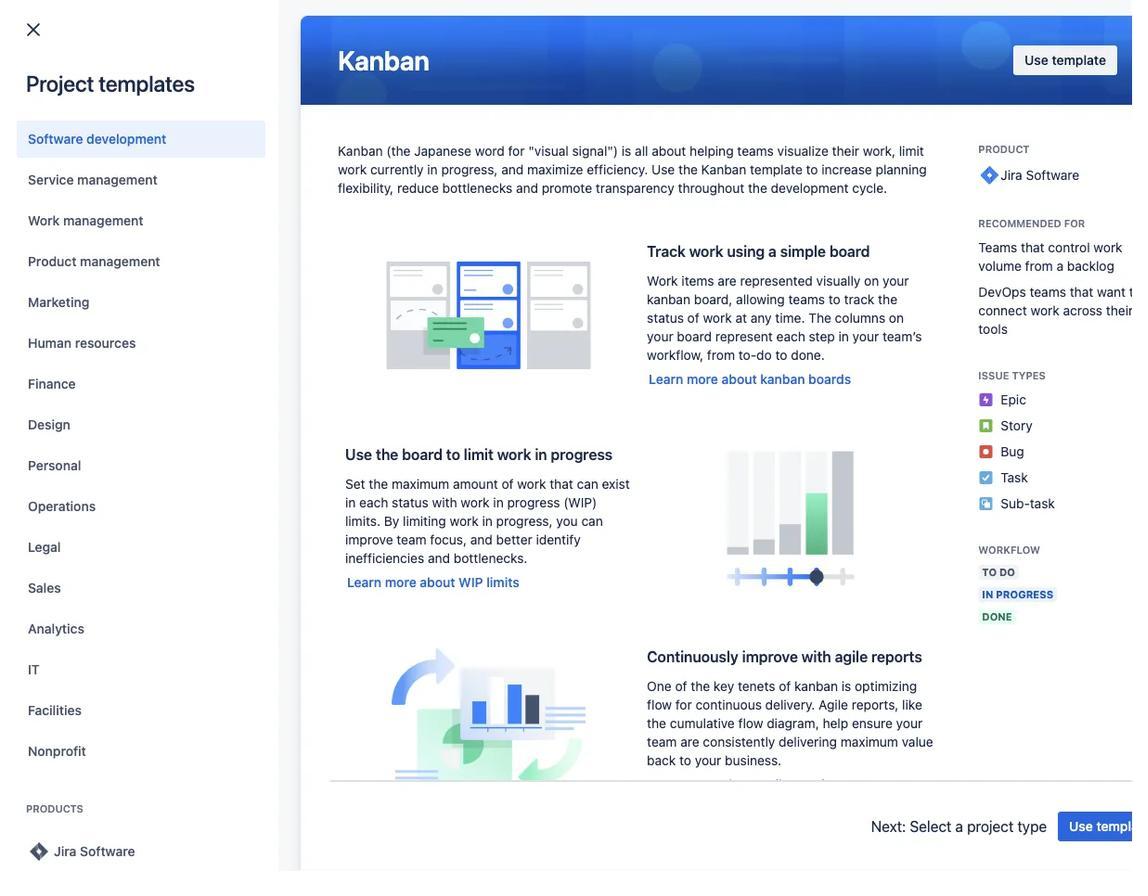 Task type: vqa. For each thing, say whether or not it's contained in the screenshot.
the middle The
yes



Task type: locate. For each thing, give the bounding box(es) containing it.
maximum inside one of the key tenets of kanban is optimizing flow for continuous delivery. agile reports, like the cumulative flow diagram, help ensure your team are consistently delivering maximum value back to your business. learn more about agile metrics
[[841, 735, 899, 750]]

teams inside devops teams that want t
[[1030, 285, 1067, 300]]

board inside work items are represented visually on your kanban board, allowing teams to track the status of work at any time. the columns on your board represent each step in your team's workflow, from to-do to done. learn more about kanban boards
[[677, 329, 712, 344]]

1 horizontal spatial development
[[771, 181, 849, 196]]

"visual
[[528, 143, 569, 159]]

1 vertical spatial kanban
[[338, 143, 383, 159]]

0 vertical spatial that
[[1021, 240, 1045, 255]]

use for use templa
[[1069, 819, 1093, 835]]

about left the "helping" at top
[[652, 143, 686, 159]]

0 vertical spatial product
[[979, 143, 1030, 155]]

the right set
[[369, 476, 388, 491]]

use the board to limit work in progress
[[345, 445, 613, 463]]

set
[[345, 476, 365, 491]]

more inside work items are represented visually on your kanban board, allowing teams to track the status of work at any time. the columns on your board represent each step in your team's workflow, from to-do to done. learn more about kanban boards
[[687, 371, 718, 387]]

0 horizontal spatial for
[[508, 143, 525, 159]]

work up backlog
[[1094, 240, 1123, 255]]

to left "me"
[[245, 378, 257, 393]]

0 horizontal spatial jira software
[[54, 844, 135, 860]]

wear
[[154, 417, 184, 433]]

on up track
[[864, 273, 879, 288]]

team up back
[[647, 735, 677, 750]]

flow
[[647, 698, 672, 713], [739, 716, 763, 732]]

0 vertical spatial for
[[508, 143, 525, 159]]

game inside guillermo's gone: the game company-managed software
[[223, 190, 259, 205]]

guillermo's inside guillermo's gone: the game company-managed software
[[82, 190, 153, 205]]

of down board,
[[688, 310, 700, 325]]

0 vertical spatial status
[[647, 310, 684, 325]]

your down 'consistently'
[[695, 754, 722, 769]]

jira software image
[[979, 164, 1001, 187], [28, 841, 50, 863]]

1 horizontal spatial status
[[647, 310, 684, 325]]

gone: for company-
[[156, 190, 193, 205]]

jira software image down the products
[[28, 841, 50, 863]]

jira software down view all projects link
[[1001, 168, 1080, 183]]

teams up time.
[[789, 291, 825, 307]]

finance
[[28, 376, 76, 392]]

to inside tab list
[[245, 378, 257, 393]]

software down the products
[[80, 844, 135, 860]]

1 vertical spatial from
[[707, 347, 735, 362]]

that down "recommended for"
[[1021, 240, 1045, 255]]

product inside "product management" button
[[28, 254, 77, 269]]

simple
[[780, 242, 826, 260]]

work inside button
[[28, 213, 60, 228]]

1 vertical spatial product
[[28, 254, 77, 269]]

all up efficiency.
[[635, 143, 648, 159]]

0 vertical spatial issues
[[126, 254, 157, 266]]

use inside use template button
[[1025, 52, 1049, 68]]

improve up tenets
[[742, 649, 798, 666]]

work down board,
[[703, 310, 732, 325]]

control
[[1048, 240, 1090, 255]]

key
[[714, 679, 734, 695]]

search image
[[788, 18, 803, 33]]

types
[[1012, 370, 1046, 382]]

2 vertical spatial kanban
[[701, 162, 747, 177]]

consistently
[[703, 735, 775, 750]]

are
[[718, 273, 737, 288], [681, 735, 700, 750]]

jira
[[1001, 168, 1023, 183], [54, 844, 76, 860]]

want
[[1097, 285, 1126, 300]]

agile left reports
[[835, 649, 868, 666]]

0 vertical spatial jira software
[[1001, 168, 1080, 183]]

about
[[652, 143, 686, 159], [722, 371, 757, 387], [420, 574, 455, 590], [722, 778, 757, 793]]

for inside one of the key tenets of kanban is optimizing flow for continuous delivery. agile reports, like the cumulative flow diagram, help ensure your team are consistently delivering maximum value back to your business. learn more about agile metrics
[[676, 698, 692, 713]]

progress up 'exist' on the right bottom
[[551, 445, 613, 463]]

are down cumulative
[[681, 735, 700, 750]]

0 vertical spatial kanban
[[647, 291, 691, 307]]

from inside teams that control work volume from a backlog
[[1025, 259, 1053, 274]]

0 vertical spatial flow
[[647, 698, 672, 713]]

0 horizontal spatial board
[[402, 445, 443, 463]]

about inside one of the key tenets of kanban is optimizing flow for continuous delivery. agile reports, like the cumulative flow diagram, help ensure your team are consistently delivering maximum value back to your business. learn more about agile metrics
[[722, 778, 757, 793]]

0 vertical spatial progress
[[551, 445, 613, 463]]

projects
[[1033, 144, 1081, 160], [96, 145, 152, 163]]

progress,
[[441, 162, 498, 177], [496, 513, 553, 529]]

with up limiting
[[432, 495, 457, 510]]

board
[[830, 242, 870, 260], [677, 329, 712, 344], [402, 445, 443, 463]]

personal
[[28, 458, 81, 473]]

use up view all projects at the top of the page
[[1025, 52, 1049, 68]]

sales button
[[17, 570, 265, 607]]

use the board to limit work in progress image
[[647, 438, 934, 599]]

all inside kanban (the japanese word for "visual signal") is all about helping teams visualize their work, limit work currently in progress, and maximize efficiency. use the kanban template to increase planning flexibility, reduce bottlenecks and promote transparency throughout the development cycle.
[[635, 143, 648, 159]]

kanban down "items"
[[647, 291, 691, 307]]

any
[[751, 310, 772, 325]]

0 vertical spatial maximum
[[392, 476, 449, 491]]

it
[[28, 662, 40, 678]]

limits.
[[345, 513, 381, 529]]

1 vertical spatial each
[[359, 495, 388, 510]]

use
[[1025, 52, 1049, 68], [652, 162, 675, 177], [345, 445, 372, 463], [1069, 819, 1093, 835]]

0 vertical spatial is
[[622, 143, 632, 159]]

product up recommended
[[979, 143, 1030, 155]]

management up quick
[[63, 213, 143, 228]]

kanban down do
[[761, 371, 805, 387]]

1 horizontal spatial template
[[1052, 52, 1106, 68]]

0 horizontal spatial a
[[769, 242, 777, 260]]

jira software down the products
[[54, 844, 135, 860]]

on inside tab list
[[95, 378, 110, 393]]

1 vertical spatial done
[[982, 611, 1013, 623]]

for up control
[[1064, 218, 1085, 230]]

worked on
[[45, 378, 110, 393]]

0 vertical spatial guillermo's
[[82, 190, 153, 205]]

development down visualize
[[771, 181, 849, 196]]

about inside kanban (the japanese word for "visual signal") is all about helping teams visualize their work, limit work currently in progress, and maximize efficiency. use the kanban template to increase planning flexibility, reduce bottlenecks and promote transparency throughout the development cycle.
[[652, 143, 686, 159]]

gone: for (ggg)
[[183, 464, 218, 479]]

status up limiting
[[392, 495, 429, 510]]

is inside kanban (the japanese word for "visual signal") is all about helping teams visualize their work, limit work currently in progress, and maximize efficiency. use the kanban template to increase planning flexibility, reduce bottlenecks and promote transparency throughout the development cycle.
[[622, 143, 632, 159]]

0 vertical spatial game
[[223, 190, 259, 205]]

jira inside button
[[54, 844, 76, 860]]

more inside set the maximum amount of work that can exist in each status with work in progress (wip) limits. by limiting work in progress, you can improve team focus, and better identify inefficiencies and bottlenecks. learn more about wip limits
[[385, 574, 417, 590]]

0 horizontal spatial done
[[82, 276, 107, 289]]

0 vertical spatial jira software image
[[979, 164, 1001, 187]]

on right 'worked'
[[95, 378, 110, 393]]

0 vertical spatial gone:
[[156, 190, 193, 205]]

task
[[1030, 496, 1055, 511]]

team inside one of the key tenets of kanban is optimizing flow for continuous delivery. agile reports, like the cumulative flow diagram, help ensure your team are consistently delivering maximum value back to your business. learn more about agile metrics
[[647, 735, 677, 750]]

1 vertical spatial template
[[750, 162, 803, 177]]

software down view all projects link
[[1026, 168, 1080, 183]]

done issues link
[[78, 272, 256, 293]]

can up (wip)
[[577, 476, 599, 491]]

progress up the "you"
[[507, 495, 560, 510]]

learn down workflow,
[[649, 371, 684, 387]]

progress, inside set the maximum amount of work that can exist in each status with work in progress (wip) limits. by limiting work in progress, you can improve team focus, and better identify inefficiencies and bottlenecks. learn more about wip limits
[[496, 513, 553, 529]]

projects up service management at the top
[[96, 145, 152, 163]]

0 horizontal spatial product
[[28, 254, 77, 269]]

0 vertical spatial jira
[[1001, 168, 1023, 183]]

delivery.
[[766, 698, 815, 713]]

0 vertical spatial on
[[864, 273, 879, 288]]

work inside kanban (the japanese word for "visual signal") is all about helping teams visualize their work, limit work currently in progress, and maximize efficiency. use the kanban template to increase planning flexibility, reduce bottlenecks and promote transparency throughout the development cycle.
[[338, 162, 367, 177]]

limits
[[487, 574, 520, 590]]

0 vertical spatial team
[[397, 532, 427, 547]]

0 horizontal spatial with
[[432, 495, 457, 510]]

1 horizontal spatial jira
[[1001, 168, 1023, 183]]

do
[[757, 347, 772, 362]]

1 horizontal spatial each
[[777, 329, 806, 344]]

progress, up 'bottlenecks'
[[441, 162, 498, 177]]

operations button
[[17, 488, 265, 525]]

jira software image inside button
[[28, 841, 50, 863]]

each up limits.
[[359, 495, 388, 510]]

(gtms)
[[239, 510, 286, 526]]

for up cumulative
[[676, 698, 692, 713]]

flexibility,
[[338, 181, 394, 196]]

more down 'consistently'
[[687, 778, 718, 793]]

the inside work items are represented visually on your kanban board, allowing teams to track the status of work at any time. the columns on your board represent each step in your team's workflow, from to-do to done. learn more about kanban boards
[[878, 291, 898, 307]]

backlog
[[1067, 259, 1115, 274]]

1 horizontal spatial board
[[677, 329, 712, 344]]

learn inside work items are represented visually on your kanban board, allowing teams to track the status of work at any time. the columns on your board represent each step in your team's workflow, from to-do to done. learn more about kanban boards
[[649, 371, 684, 387]]

work up flexibility,
[[338, 162, 367, 177]]

time.
[[775, 310, 805, 325]]

work for work management
[[28, 213, 60, 228]]

work down service
[[28, 213, 60, 228]]

product left my
[[28, 254, 77, 269]]

0 vertical spatial each
[[777, 329, 806, 344]]

0 vertical spatial the
[[196, 190, 219, 205]]

1 vertical spatial limit
[[464, 445, 494, 463]]

use template
[[1025, 52, 1106, 68]]

flow up 'consistently'
[[739, 716, 763, 732]]

tab list containing worked on
[[37, 370, 1089, 401]]

items
[[682, 273, 714, 288]]

team inside set the maximum amount of work that can exist in each status with work in progress (wip) limits. by limiting work in progress, you can improve team focus, and better identify inefficiencies and bottlenecks. learn more about wip limits
[[397, 532, 427, 547]]

to down visualize
[[806, 162, 818, 177]]

status up workflow,
[[647, 310, 684, 325]]

product for product
[[979, 143, 1030, 155]]

0 vertical spatial management
[[77, 172, 157, 188]]

primary element
[[11, 0, 781, 52]]

2 vertical spatial management
[[80, 254, 160, 269]]

back to projects image
[[22, 19, 45, 41]]

1 horizontal spatial for
[[676, 698, 692, 713]]

are inside one of the key tenets of kanban is optimizing flow for continuous delivery. agile reports, like the cumulative flow diagram, help ensure your team are consistently delivering maximum value back to your business. learn more about agile metrics
[[681, 735, 700, 750]]

are up board,
[[718, 273, 737, 288]]

1 horizontal spatial maximum
[[841, 735, 899, 750]]

track
[[844, 291, 875, 307]]

that down backlog
[[1070, 285, 1094, 300]]

1 horizontal spatial product
[[979, 143, 1030, 155]]

reports
[[872, 649, 922, 666]]

track work using a simple board
[[647, 242, 870, 260]]

and
[[501, 162, 524, 177], [516, 181, 538, 196], [470, 532, 493, 547], [428, 550, 450, 566]]

represented
[[740, 273, 813, 288]]

0 vertical spatial limit
[[899, 143, 924, 159]]

2 vertical spatial software
[[80, 844, 135, 860]]

kanban up (the
[[338, 45, 429, 76]]

their
[[832, 143, 860, 159]]

for
[[508, 143, 525, 159], [1064, 218, 1085, 230], [676, 698, 692, 713]]

1 horizontal spatial limit
[[899, 143, 924, 159]]

1 vertical spatial guillermo's
[[112, 464, 180, 479]]

about inside work items are represented visually on your kanban board, allowing teams to track the status of work at any time. the columns on your board represent each step in your team's workflow, from to-do to done. learn more about kanban boards
[[722, 371, 757, 387]]

the right track
[[878, 291, 898, 307]]

limit up planning
[[899, 143, 924, 159]]

0 horizontal spatial jira software image
[[28, 841, 50, 863]]

teams inside work items are represented visually on your kanban board, allowing teams to track the status of work at any time. the columns on your board represent each step in your team's workflow, from to-do to done. learn more about kanban boards
[[789, 291, 825, 307]]

0 horizontal spatial development
[[86, 131, 166, 147]]

tab list
[[37, 370, 1089, 401]]

2 horizontal spatial that
[[1070, 285, 1094, 300]]

about inside set the maximum amount of work that can exist in each status with work in progress (wip) limits. by limiting work in progress, you can improve team focus, and better identify inefficiencies and bottlenecks. learn more about wip limits
[[420, 574, 455, 590]]

learn down back
[[649, 778, 684, 793]]

management for service management
[[77, 172, 157, 188]]

that up (wip)
[[550, 476, 573, 491]]

to up the amount
[[446, 445, 460, 463]]

2 vertical spatial that
[[550, 476, 573, 491]]

kanban (the japanese word for "visual signal") is all about helping teams visualize their work, limit work currently in progress, and maximize efficiency. use the kanban template to increase planning flexibility, reduce bottlenecks and promote transparency throughout the development cycle.
[[338, 143, 927, 196]]

jira software image
[[979, 164, 1001, 187], [28, 841, 50, 863]]

1 vertical spatial jira software
[[54, 844, 135, 860]]

1 horizontal spatial team
[[647, 735, 677, 750]]

personal button
[[17, 447, 265, 485]]

that
[[1021, 240, 1045, 255], [1070, 285, 1094, 300], [550, 476, 573, 491]]

(the
[[386, 143, 411, 159]]

0 vertical spatial progress,
[[441, 162, 498, 177]]

2 vertical spatial learn
[[649, 778, 684, 793]]

use inside use templa button
[[1069, 819, 1093, 835]]

about down to-
[[722, 371, 757, 387]]

metrics
[[793, 778, 839, 793]]

game
[[223, 190, 259, 205], [248, 464, 283, 479]]

0 horizontal spatial agile
[[761, 778, 790, 793]]

your down columns
[[853, 329, 879, 344]]

0 horizontal spatial all
[[635, 143, 648, 159]]

step
[[809, 329, 835, 344]]

2 horizontal spatial the
[[809, 310, 832, 325]]

0 horizontal spatial jira
[[54, 844, 76, 860]]

do
[[1000, 567, 1016, 579]]

more down the inefficiencies
[[385, 574, 417, 590]]

development up service management button
[[86, 131, 166, 147]]

use for use the board to limit work in progress
[[345, 445, 372, 463]]

from left to-
[[707, 347, 735, 362]]

the up sample on the left of page
[[222, 464, 245, 479]]

the up step
[[809, 310, 832, 325]]

improve down limits.
[[345, 532, 393, 547]]

maximum
[[392, 476, 449, 491], [841, 735, 899, 750]]

1 vertical spatial team
[[647, 735, 677, 750]]

gone: up the managed
[[156, 190, 193, 205]]

0 vertical spatial are
[[718, 273, 737, 288]]

work management
[[28, 213, 143, 228]]

kanban down the "helping" at top
[[701, 162, 747, 177]]

visualize
[[778, 143, 829, 159]]

resources
[[75, 336, 136, 351]]

focus,
[[430, 532, 467, 547]]

1 horizontal spatial done
[[982, 611, 1013, 623]]

improve
[[345, 532, 393, 547], [742, 649, 798, 666]]

0 vertical spatial jira software image
[[979, 164, 1001, 187]]

use template button
[[1014, 45, 1118, 75]]

0 vertical spatial template
[[1052, 52, 1106, 68]]

1 horizontal spatial work
[[647, 273, 678, 288]]

2 vertical spatial on
[[95, 378, 110, 393]]

0 horizontal spatial work
[[28, 213, 60, 228]]

type
[[1018, 818, 1047, 836]]

quick
[[82, 231, 115, 243]]

limit inside kanban (the japanese word for "visual signal") is all about helping teams visualize their work, limit work currently in progress, and maximize efficiency. use the kanban template to increase planning flexibility, reduce bottlenecks and promote transparency throughout the development cycle.
[[899, 143, 924, 159]]

management up done issues
[[80, 254, 160, 269]]

0 horizontal spatial is
[[622, 143, 632, 159]]

game for guillermo's gone: the game (ggg)
[[248, 464, 283, 479]]

2 horizontal spatial a
[[1057, 259, 1064, 274]]

1 vertical spatial game
[[248, 464, 283, 479]]

2 horizontal spatial on
[[889, 310, 904, 325]]

0 horizontal spatial each
[[359, 495, 388, 510]]

jira software image down the view at the top of the page
[[979, 164, 1001, 187]]

a right using
[[769, 242, 777, 260]]

done down product management
[[82, 276, 107, 289]]

team down limiting
[[397, 532, 427, 547]]

kanban for kanban (the japanese word for "visual signal") is all about helping teams visualize their work, limit work currently in progress, and maximize efficiency. use the kanban template to increase planning flexibility, reduce bottlenecks and promote transparency throughout the development cycle.
[[338, 143, 383, 159]]

more down workflow,
[[687, 371, 718, 387]]

0 horizontal spatial on
[[95, 378, 110, 393]]

1 horizontal spatial jira software image
[[979, 164, 1001, 187]]

0 horizontal spatial are
[[681, 735, 700, 750]]

teams down teams that control work volume from a backlog
[[1030, 285, 1067, 300]]

each down time.
[[777, 329, 806, 344]]

gone: inside guillermo's gone: the game company-managed software
[[156, 190, 193, 205]]

maximum inside set the maximum amount of work that can exist in each status with work in progress (wip) limits. by limiting work in progress, you can improve team focus, and better identify inefficiencies and bottlenecks. learn more about wip limits
[[392, 476, 449, 491]]

service management
[[28, 172, 157, 188]]

the up by
[[376, 445, 399, 463]]

from down control
[[1025, 259, 1053, 274]]

is up agile
[[842, 679, 851, 695]]

issues down links
[[126, 254, 157, 266]]

1 horizontal spatial jira software image
[[979, 164, 1001, 187]]

maximum down ensure
[[841, 735, 899, 750]]

0 vertical spatial work
[[28, 213, 60, 228]]

for right word
[[508, 143, 525, 159]]

work inside work items are represented visually on your kanban board, allowing teams to track the status of work at any time. the columns on your board represent each step in your team's workflow, from to-do to done. learn more about kanban boards
[[647, 273, 678, 288]]

2 horizontal spatial for
[[1064, 218, 1085, 230]]

of right the amount
[[502, 476, 514, 491]]

learn down the inefficiencies
[[347, 574, 382, 590]]

jira software image down the view at the top of the page
[[979, 164, 1001, 187]]

the up the software
[[196, 190, 219, 205]]

sample
[[193, 510, 236, 526]]

of right one
[[675, 679, 687, 695]]

management down recent projects
[[77, 172, 157, 188]]

issues down my open issues
[[110, 276, 141, 289]]

use templa
[[1069, 819, 1133, 835]]

1 vertical spatial is
[[842, 679, 851, 695]]

bottlenecks
[[442, 181, 513, 196]]

on
[[864, 273, 879, 288], [889, 310, 904, 325], [95, 378, 110, 393]]

for inside kanban (the japanese word for "visual signal") is all about helping teams visualize their work, limit work currently in progress, and maximize efficiency. use the kanban template to increase planning flexibility, reduce bottlenecks and promote transparency throughout the development cycle.
[[508, 143, 525, 159]]

in inside kanban (the japanese word for "visual signal") is all about helping teams visualize their work, limit work currently in progress, and maximize efficiency. use the kanban template to increase planning flexibility, reduce bottlenecks and promote transparency throughout the development cycle.
[[427, 162, 438, 177]]

software up service
[[28, 131, 83, 147]]

use left templa
[[1069, 819, 1093, 835]]

about down "business."
[[722, 778, 757, 793]]

guillermo's gone: the game (ggg) link
[[32, 455, 1089, 501]]

is inside one of the key tenets of kanban is optimizing flow for continuous delivery. agile reports, like the cumulative flow diagram, help ensure your team are consistently delivering maximum value back to your business. learn more about agile metrics
[[842, 679, 851, 695]]

in inside work items are represented visually on your kanban board, allowing teams to track the status of work at any time. the columns on your board represent each step in your team's workflow, from to-do to done. learn more about kanban boards
[[839, 329, 849, 344]]

0 horizontal spatial limit
[[464, 445, 494, 463]]

1 vertical spatial that
[[1070, 285, 1094, 300]]

1 horizontal spatial the
[[222, 464, 245, 479]]

learn more about kanban boards button
[[647, 364, 853, 394]]

kanban
[[338, 45, 429, 76], [338, 143, 383, 159], [701, 162, 747, 177]]

the right throughout on the top of page
[[748, 181, 768, 196]]

done for done
[[982, 611, 1013, 623]]

1 horizontal spatial with
[[802, 649, 831, 666]]

guillermo's up "company-"
[[82, 190, 153, 205]]

0 horizontal spatial teams
[[737, 143, 774, 159]]

teams
[[737, 143, 774, 159], [1030, 285, 1067, 300], [789, 291, 825, 307]]

software
[[179, 207, 221, 219]]

progress, up 'better'
[[496, 513, 553, 529]]

learn inside set the maximum amount of work that can exist in each status with work in progress (wip) limits. by limiting work in progress, you can improve team focus, and better identify inefficiencies and bottlenecks. learn more about wip limits
[[347, 574, 382, 590]]

the inside guillermo's gone: the game company-managed software
[[196, 190, 219, 205]]

1 vertical spatial progress
[[507, 495, 560, 510]]

signal")
[[572, 143, 618, 159]]

board up workflow,
[[677, 329, 712, 344]]

analytics button
[[17, 611, 265, 648]]

and down "focus,"
[[428, 550, 450, 566]]

promote
[[542, 181, 592, 196]]

each inside set the maximum amount of work that can exist in each status with work in progress (wip) limits. by limiting work in progress, you can improve team focus, and better identify inefficiencies and bottlenecks. learn more about wip limits
[[359, 495, 388, 510]]

0 horizontal spatial that
[[550, 476, 573, 491]]

work inside work items are represented visually on your kanban board, allowing teams to track the status of work at any time. the columns on your board represent each step in your team's workflow, from to-do to done. learn more about kanban boards
[[703, 310, 732, 325]]

can
[[577, 476, 599, 491], [582, 513, 603, 529]]

2 vertical spatial more
[[687, 778, 718, 793]]

(wwf)
[[237, 417, 279, 433]]

wip
[[459, 574, 483, 590]]

product management button
[[17, 243, 265, 280]]

management for work management
[[63, 213, 143, 228]]

development
[[86, 131, 166, 147], [771, 181, 849, 196]]

1 horizontal spatial from
[[1025, 259, 1053, 274]]

product
[[979, 143, 1030, 155], [28, 254, 77, 269]]

agile inside one of the key tenets of kanban is optimizing flow for continuous delivery. agile reports, like the cumulative flow diagram, help ensure your team are consistently delivering maximum value back to your business. learn more about agile metrics
[[761, 778, 790, 793]]



Task type: describe. For each thing, give the bounding box(es) containing it.
assigned to me
[[185, 378, 280, 393]]

1 horizontal spatial projects
[[1033, 144, 1081, 160]]

work up the software development
[[93, 82, 141, 108]]

identify
[[536, 532, 581, 547]]

guillermo's for guillermo's gone: the game (ggg)
[[112, 464, 180, 479]]

template inside kanban (the japanese word for "visual signal") is all about helping teams visualize their work, limit work currently in progress, and maximize efficiency. use the kanban template to increase planning flexibility, reduce bottlenecks and promote transparency throughout the development cycle.
[[750, 162, 803, 177]]

done.
[[791, 347, 825, 362]]

the up throughout on the top of page
[[679, 162, 698, 177]]

sub-task
[[1001, 496, 1055, 511]]

the for guillermo's gone: the game (ggg)
[[222, 464, 245, 479]]

optimizing
[[855, 679, 917, 695]]

1 vertical spatial software
[[1026, 168, 1080, 183]]

management for product management
[[80, 254, 160, 269]]

to do
[[982, 567, 1016, 579]]

0 vertical spatial agile
[[835, 649, 868, 666]]

track work using a simple board image
[[345, 235, 632, 396]]

inefficiencies
[[345, 550, 424, 566]]

improve inside set the maximum amount of work that can exist in each status with work in progress (wip) limits. by limiting work in progress, you can improve team focus, and better identify inefficiencies and bottlenecks. learn more about wip limits
[[345, 532, 393, 547]]

0 horizontal spatial projects
[[96, 145, 152, 163]]

to inside one of the key tenets of kanban is optimizing flow for continuous delivery. agile reports, like the cumulative flow diagram, help ensure your team are consistently delivering maximum value back to your business. learn more about agile metrics
[[680, 754, 692, 769]]

software development button
[[17, 121, 265, 158]]

templa
[[1097, 819, 1133, 835]]

0 vertical spatial board
[[830, 242, 870, 260]]

business.
[[725, 754, 782, 769]]

1 horizontal spatial a
[[956, 818, 963, 836]]

project
[[26, 71, 94, 97]]

and up "bottlenecks."
[[470, 532, 493, 547]]

learn inside one of the key tenets of kanban is optimizing flow for continuous delivery. agile reports, like the cumulative flow diagram, help ensure your team are consistently delivering maximum value back to your business. learn more about agile metrics
[[649, 778, 684, 793]]

word
[[475, 143, 505, 159]]

the inside work items are represented visually on your kanban board, allowing teams to track the status of work at any time. the columns on your board represent each step in your team's workflow, from to-do to done. learn more about kanban boards
[[809, 310, 832, 325]]

use inside kanban (the japanese word for "visual signal") is all about helping teams visualize their work, limit work currently in progress, and maximize efficiency. use the kanban template to increase planning flexibility, reduce bottlenecks and promote transparency throughout the development cycle.
[[652, 162, 675, 177]]

jira software image inside button
[[28, 841, 50, 863]]

to
[[982, 567, 997, 579]]

human resources
[[28, 336, 136, 351]]

workflow
[[979, 544, 1041, 556]]

kanban for kanban
[[338, 45, 429, 76]]

my open issues
[[82, 254, 157, 266]]

of inside set the maximum amount of work that can exist in each status with work in progress (wip) limits. by limiting work in progress, you can improve team focus, and better identify inefficiencies and bottlenecks. learn more about wip limits
[[502, 476, 514, 491]]

progress
[[996, 589, 1054, 601]]

work for work items are represented visually on your kanban board, allowing teams to track the status of work at any time. the columns on your board represent each step in your team's workflow, from to-do to done. learn more about kanban boards
[[647, 273, 678, 288]]

go
[[112, 510, 129, 526]]

the inside set the maximum amount of work that can exist in each status with work in progress (wip) limits. by limiting work in progress, you can improve team focus, and better identify inefficiencies and bottlenecks. learn more about wip limits
[[369, 476, 388, 491]]

development inside kanban (the japanese word for "visual signal") is all about helping teams visualize their work, limit work currently in progress, and maximize efficiency. use the kanban template to increase planning flexibility, reduce bottlenecks and promote transparency throughout the development cycle.
[[771, 181, 849, 196]]

product for product management
[[28, 254, 77, 269]]

your up workflow,
[[647, 329, 674, 344]]

go to market sample (gtms) link
[[32, 501, 1089, 548]]

legal button
[[17, 529, 265, 566]]

issues inside "link"
[[126, 254, 157, 266]]

you
[[556, 513, 578, 529]]

delivering
[[779, 735, 837, 750]]

products
[[26, 803, 83, 815]]

human
[[28, 336, 72, 351]]

that inside devops teams that want t
[[1070, 285, 1094, 300]]

columns
[[835, 310, 886, 325]]

limiting
[[403, 513, 446, 529]]

star image
[[56, 471, 71, 486]]

done for done issues
[[82, 276, 107, 289]]

finance button
[[17, 366, 265, 403]]

a inside teams that control work volume from a backlog
[[1057, 259, 1064, 274]]

work up "focus,"
[[450, 513, 479, 529]]

progress, inside kanban (the japanese word for "visual signal") is all about helping teams visualize their work, limit work currently in progress, and maximize efficiency. use the kanban template to increase planning flexibility, reduce bottlenecks and promote transparency throughout the development cycle.
[[441, 162, 498, 177]]

legal
[[28, 540, 61, 555]]

continuously improve with agile reports
[[647, 649, 922, 666]]

create banner
[[0, 0, 1133, 52]]

nonprofit button
[[17, 733, 265, 770]]

to down visually on the right of page
[[829, 291, 841, 307]]

my
[[82, 254, 96, 266]]

Search field
[[781, 11, 966, 40]]

epic
[[1001, 392, 1027, 408]]

are inside work items are represented visually on your kanban board, allowing teams to track the status of work at any time. the columns on your board represent each step in your team's workflow, from to-do to done. learn more about kanban boards
[[718, 273, 737, 288]]

game for guillermo's gone: the game company-managed software
[[223, 190, 259, 205]]

one
[[647, 679, 672, 695]]

track
[[647, 242, 686, 260]]

status inside set the maximum amount of work that can exist in each status with work in progress (wip) limits. by limiting work in progress, you can improve team focus, and better identify inefficiencies and bottlenecks. learn more about wip limits
[[392, 495, 429, 510]]

0 vertical spatial can
[[577, 476, 599, 491]]

is for optimizing
[[842, 679, 851, 695]]

work up "go to market sample (gtms)" link
[[517, 476, 546, 491]]

assigned
[[185, 378, 242, 393]]

the for guillermo's gone: the game company-managed software
[[196, 190, 219, 205]]

to right go
[[133, 510, 145, 526]]

planning
[[876, 162, 927, 177]]

more inside one of the key tenets of kanban is optimizing flow for continuous delivery. agile reports, like the cumulative flow diagram, help ensure your team are consistently delivering maximum value back to your business. learn more about agile metrics
[[687, 778, 718, 793]]

view all projects
[[984, 144, 1081, 160]]

the left key at bottom right
[[691, 679, 710, 695]]

of up delivery.
[[779, 679, 791, 695]]

template inside button
[[1052, 52, 1106, 68]]

from inside work items are represented visually on your kanban board, allowing teams to track the status of work at any time. the columns on your board represent each step in your team's workflow, from to-do to done. learn more about kanban boards
[[707, 347, 735, 362]]

service management button
[[17, 162, 265, 199]]

jira software inside button
[[54, 844, 135, 860]]

devops
[[979, 285, 1026, 300]]

1 vertical spatial on
[[889, 310, 904, 325]]

go to market sample (gtms)
[[112, 510, 286, 526]]

1 vertical spatial can
[[582, 513, 603, 529]]

project
[[967, 818, 1014, 836]]

development inside button
[[86, 131, 166, 147]]

product management
[[28, 254, 160, 269]]

continuously
[[647, 649, 739, 666]]

ensure
[[852, 716, 893, 732]]

your
[[45, 82, 88, 108]]

guillermo's for guillermo's gone: the game company-managed software
[[82, 190, 153, 205]]

to inside kanban (the japanese word for "visual signal") is all about helping teams visualize their work, limit work currently in progress, and maximize efficiency. use the kanban template to increase planning flexibility, reduce bottlenecks and promote transparency throughout the development cycle.
[[806, 162, 818, 177]]

me
[[261, 378, 280, 393]]

1 horizontal spatial improve
[[742, 649, 798, 666]]

efficiency.
[[587, 162, 648, 177]]

work down the amount
[[461, 495, 490, 510]]

1 vertical spatial flow
[[739, 716, 763, 732]]

1 vertical spatial issues
[[110, 276, 141, 289]]

sales
[[28, 581, 61, 596]]

weary
[[112, 417, 150, 433]]

your down the like
[[896, 716, 923, 732]]

at
[[736, 310, 747, 325]]

work up "items"
[[689, 242, 724, 260]]

maximize
[[527, 162, 583, 177]]

(wip)
[[564, 495, 597, 510]]

board,
[[694, 291, 733, 307]]

task
[[1001, 470, 1028, 485]]

marketing button
[[17, 284, 265, 321]]

and down word
[[501, 162, 524, 177]]

that inside set the maximum amount of work that can exist in each status with work in progress (wip) limits. by limiting work in progress, you can improve team focus, and better identify inefficiencies and bottlenecks. learn more about wip limits
[[550, 476, 573, 491]]

in
[[982, 589, 994, 601]]

select
[[910, 818, 952, 836]]

to right do
[[776, 347, 788, 362]]

status inside work items are represented visually on your kanban board, allowing teams to track the status of work at any time. the columns on your board represent each step in your team's workflow, from to-do to done. learn more about kanban boards
[[647, 310, 684, 325]]

0 horizontal spatial flow
[[647, 698, 672, 713]]

cumulative
[[670, 716, 735, 732]]

your up columns
[[883, 273, 909, 288]]

like
[[902, 698, 923, 713]]

team's
[[883, 329, 922, 344]]

my open issues link
[[78, 249, 256, 270]]

helping
[[690, 143, 734, 159]]

is for all
[[622, 143, 632, 159]]

with inside set the maximum amount of work that can exist in each status with work in progress (wip) limits. by limiting work in progress, you can improve team focus, and better identify inefficiencies and bottlenecks. learn more about wip limits
[[432, 495, 457, 510]]

0 vertical spatial software
[[28, 131, 83, 147]]

that inside teams that control work volume from a backlog
[[1021, 240, 1045, 255]]

1 vertical spatial for
[[1064, 218, 1085, 230]]

in progress
[[982, 589, 1054, 601]]

work up the amount
[[497, 445, 531, 463]]

increase
[[822, 162, 872, 177]]

boards
[[809, 371, 851, 387]]

of inside work items are represented visually on your kanban board, allowing teams to track the status of work at any time. the columns on your board represent each step in your team's workflow, from to-do to done. learn more about kanban boards
[[688, 310, 700, 325]]

1 horizontal spatial all
[[1016, 144, 1030, 160]]

teams inside kanban (the japanese word for "visual signal") is all about helping teams visualize their work, limit work currently in progress, and maximize efficiency. use the kanban template to increase planning flexibility, reduce bottlenecks and promote transparency throughout the development cycle.
[[737, 143, 774, 159]]

and down maximize
[[516, 181, 538, 196]]

1 horizontal spatial on
[[864, 273, 879, 288]]

progress inside set the maximum amount of work that can exist in each status with work in progress (wip) limits. by limiting work in progress, you can improve team focus, and better identify inefficiencies and bottlenecks. learn more about wip limits
[[507, 495, 560, 510]]

kanban inside one of the key tenets of kanban is optimizing flow for continuous delivery. agile reports, like the cumulative flow diagram, help ensure your team are consistently delivering maximum value back to your business. learn more about agile metrics
[[795, 679, 838, 695]]

create
[[577, 18, 618, 33]]

work,
[[863, 143, 896, 159]]

1 horizontal spatial jira software
[[1001, 168, 1080, 183]]

using
[[727, 242, 765, 260]]

the down one
[[647, 716, 667, 732]]

use templa button
[[1058, 812, 1133, 842]]

managed
[[132, 207, 176, 219]]

continuously improve with agile reports image
[[345, 641, 632, 803]]

devops teams that want t
[[979, 285, 1133, 337]]

1 vertical spatial with
[[802, 649, 831, 666]]

star image
[[56, 424, 71, 439]]

allowing
[[736, 291, 785, 307]]

work inside teams that control work volume from a backlog
[[1094, 240, 1123, 255]]

your work
[[45, 82, 141, 108]]

transparency
[[596, 181, 675, 196]]

visually
[[816, 273, 861, 288]]

each inside work items are represented visually on your kanban board, allowing teams to track the status of work at any time. the columns on your board represent each step in your team's workflow, from to-do to done. learn more about kanban boards
[[777, 329, 806, 344]]

1 vertical spatial kanban
[[761, 371, 805, 387]]

software development
[[28, 131, 166, 147]]

japanese
[[414, 143, 472, 159]]

bottlenecks.
[[454, 550, 528, 566]]

use for use template
[[1025, 52, 1049, 68]]

guillermo's gone: the game company-managed software
[[82, 190, 259, 219]]

worked
[[45, 378, 92, 393]]



